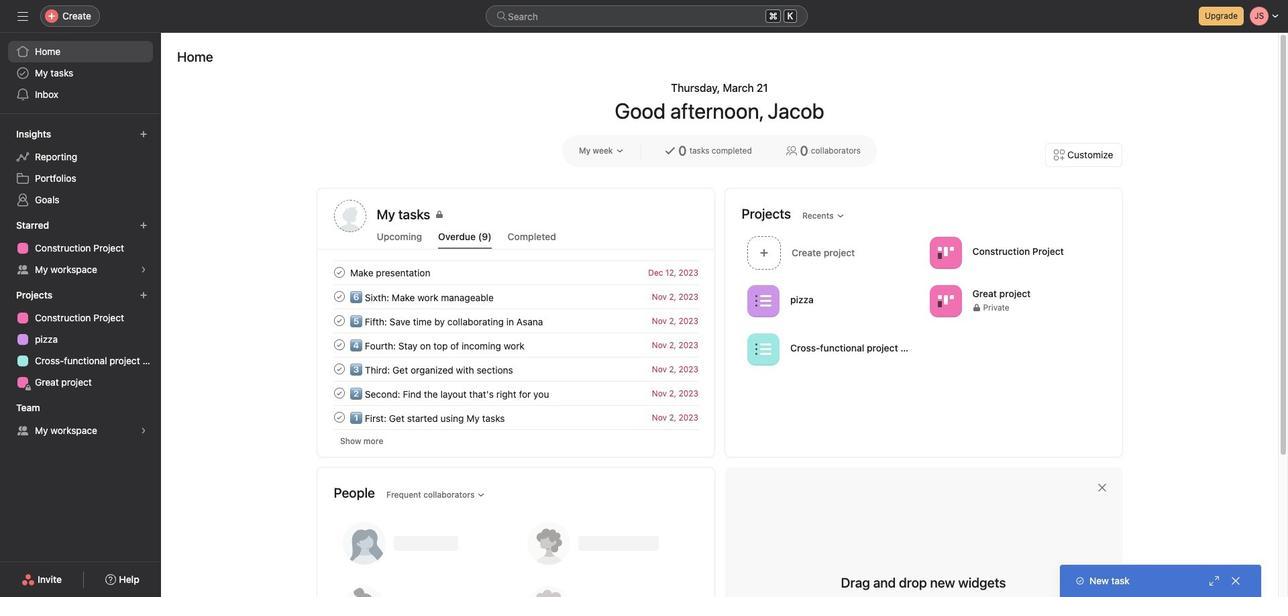 Task type: vqa. For each thing, say whether or not it's contained in the screenshot.
Insights 'element'
yes



Task type: describe. For each thing, give the bounding box(es) containing it.
close image
[[1231, 576, 1242, 587]]

Search tasks, projects, and more text field
[[486, 5, 808, 27]]

1 mark complete checkbox from the top
[[331, 264, 347, 281]]

3 mark complete image from the top
[[331, 337, 347, 353]]

2 board image from the top
[[938, 293, 954, 309]]

global element
[[0, 33, 161, 113]]

1 mark complete checkbox from the top
[[331, 313, 347, 329]]

6 mark complete image from the top
[[331, 409, 347, 426]]

3 mark complete checkbox from the top
[[331, 361, 347, 377]]

hide sidebar image
[[17, 11, 28, 21]]

list image
[[755, 341, 772, 357]]

starred element
[[0, 213, 161, 283]]

add profile photo image
[[334, 200, 366, 232]]

see details, my workspace image
[[140, 266, 148, 274]]

see details, my workspace image
[[140, 427, 148, 435]]

add items to starred image
[[140, 221, 148, 230]]

2 mark complete image from the top
[[331, 313, 347, 329]]

4 mark complete image from the top
[[331, 361, 347, 377]]

new insights image
[[140, 130, 148, 138]]

expand new task image
[[1209, 576, 1220, 587]]

list image
[[755, 293, 772, 309]]



Task type: locate. For each thing, give the bounding box(es) containing it.
1 vertical spatial mark complete checkbox
[[331, 337, 347, 353]]

None field
[[486, 5, 808, 27]]

0 vertical spatial mark complete checkbox
[[331, 313, 347, 329]]

dismiss image
[[1097, 483, 1108, 493]]

1 board image from the top
[[938, 245, 954, 261]]

2 mark complete checkbox from the top
[[331, 337, 347, 353]]

mark complete image
[[331, 264, 347, 281], [331, 313, 347, 329], [331, 337, 347, 353], [331, 361, 347, 377], [331, 385, 347, 401], [331, 409, 347, 426]]

1 mark complete image from the top
[[331, 264, 347, 281]]

Mark complete checkbox
[[331, 264, 347, 281], [331, 289, 347, 305], [331, 361, 347, 377], [331, 385, 347, 401], [331, 409, 347, 426]]

new project or portfolio image
[[140, 291, 148, 299]]

list item
[[742, 232, 924, 273], [318, 260, 714, 285], [318, 285, 714, 309], [318, 309, 714, 333], [318, 333, 714, 357], [318, 357, 714, 381], [318, 381, 714, 405], [318, 405, 714, 430]]

0 vertical spatial board image
[[938, 245, 954, 261]]

1 vertical spatial board image
[[938, 293, 954, 309]]

5 mark complete checkbox from the top
[[331, 409, 347, 426]]

2 mark complete checkbox from the top
[[331, 289, 347, 305]]

insights element
[[0, 122, 161, 213]]

4 mark complete checkbox from the top
[[331, 385, 347, 401]]

mark complete image
[[331, 289, 347, 305]]

teams element
[[0, 396, 161, 444]]

projects element
[[0, 283, 161, 396]]

5 mark complete image from the top
[[331, 385, 347, 401]]

board image
[[938, 245, 954, 261], [938, 293, 954, 309]]

Mark complete checkbox
[[331, 313, 347, 329], [331, 337, 347, 353]]



